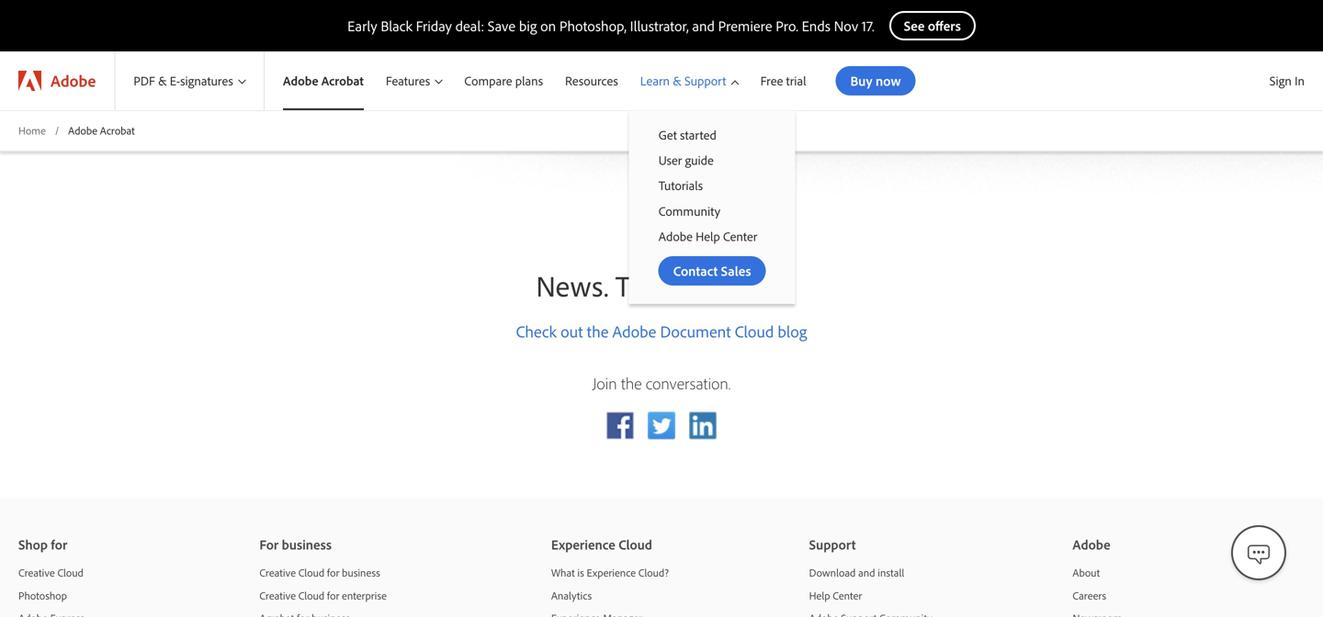 Task type: vqa. For each thing, say whether or not it's contained in the screenshot.
first & from the right
yes



Task type: describe. For each thing, give the bounding box(es) containing it.
get
[[659, 127, 677, 143]]

e-
[[170, 73, 180, 89]]

user guide
[[659, 152, 714, 168]]

free
[[761, 73, 783, 89]]

deal:
[[455, 17, 484, 35]]

check
[[516, 321, 557, 342]]

help center link
[[809, 585, 1058, 608]]

blog
[[778, 321, 807, 342]]

early
[[347, 17, 377, 35]]

photoshop link
[[18, 585, 245, 608]]

adobe help center
[[659, 228, 757, 244]]

compare
[[464, 73, 512, 89]]

in
[[1295, 73, 1305, 89]]

what
[[551, 566, 575, 580]]

0 vertical spatial acrobat
[[321, 73, 364, 89]]

pdf & e-signatures
[[134, 73, 233, 89]]

home
[[18, 124, 46, 137]]

cloud?
[[638, 566, 669, 580]]

0 vertical spatial the
[[587, 321, 609, 342]]

community link
[[629, 198, 795, 224]]

free trial link
[[750, 51, 817, 110]]

download and install link
[[809, 562, 1058, 585]]

about careers
[[1073, 566, 1106, 603]]

conversation.
[[646, 373, 731, 394]]

community
[[659, 203, 721, 219]]

friday
[[416, 17, 452, 35]]

news.
[[536, 267, 609, 304]]

illustrator,
[[630, 17, 689, 35]]

what is experience cloud? link
[[551, 562, 795, 585]]

0 horizontal spatial adobe acrobat
[[68, 124, 135, 137]]

premiere
[[718, 17, 772, 35]]

cloud inside "creative cloud photoshop"
[[57, 566, 83, 580]]

join the conversation.
[[593, 373, 731, 394]]

adobe acrobat link
[[265, 51, 375, 110]]

out
[[561, 321, 583, 342]]

photoshop,
[[560, 17, 627, 35]]

free trial
[[761, 73, 806, 89]]

user guide link
[[629, 148, 795, 173]]

trial
[[786, 73, 806, 89]]

experience
[[587, 566, 636, 580]]

download and install help center
[[809, 566, 904, 603]]

topics.
[[616, 267, 695, 304]]

ends
[[802, 17, 831, 35]]

sign in
[[1270, 73, 1305, 89]]

photoshop
[[18, 589, 67, 603]]

signatures
[[180, 73, 233, 89]]

business
[[342, 566, 380, 580]]

pdf & e-signatures button
[[115, 51, 264, 110]]

learn & support
[[640, 73, 726, 89]]

about
[[1073, 566, 1100, 580]]

sign
[[1270, 73, 1292, 89]]

resources link
[[554, 51, 629, 110]]

creative for creative cloud photoshop
[[18, 566, 55, 580]]

is
[[577, 566, 584, 580]]

about link
[[1073, 562, 1305, 585]]

analytics link
[[551, 585, 795, 608]]

analytics
[[551, 589, 592, 603]]

user
[[659, 152, 682, 168]]



Task type: locate. For each thing, give the bounding box(es) containing it.
0 horizontal spatial &
[[158, 73, 167, 89]]

cloud left blog
[[735, 321, 774, 342]]

the right the 'join'
[[621, 373, 642, 394]]

and left install
[[858, 566, 875, 580]]

center down community link
[[723, 228, 757, 244]]

2 for from the top
[[327, 589, 339, 603]]

and inside the download and install help center
[[858, 566, 875, 580]]

& right learn
[[673, 73, 682, 89]]

adobe acrobat down pdf
[[68, 124, 135, 137]]

adobe link
[[0, 51, 114, 110]]

cloud up photoshop
[[57, 566, 83, 580]]

support
[[685, 73, 726, 89]]

careers
[[1073, 589, 1106, 603]]

1 horizontal spatial and
[[858, 566, 875, 580]]

0 vertical spatial help
[[696, 228, 720, 244]]

&
[[158, 73, 167, 89], [673, 73, 682, 89]]

1 horizontal spatial center
[[833, 589, 862, 603]]

tutorials
[[659, 178, 703, 194]]

compare plans
[[464, 73, 543, 89]]

home link
[[18, 123, 46, 139]]

& inside learn & support popup button
[[673, 73, 682, 89]]

install
[[878, 566, 904, 580]]

creative inside "creative cloud photoshop"
[[18, 566, 55, 580]]

adobe
[[51, 70, 96, 91], [283, 73, 318, 89], [68, 124, 97, 137], [659, 228, 693, 244], [613, 321, 656, 342]]

learn
[[640, 73, 670, 89]]

help down download
[[809, 589, 830, 603]]

0 horizontal spatial acrobat
[[100, 124, 135, 137]]

creative left enterprise on the bottom left
[[259, 589, 296, 603]]

0 horizontal spatial the
[[587, 321, 609, 342]]

1 vertical spatial the
[[621, 373, 642, 394]]

cloud left enterprise on the bottom left
[[298, 589, 325, 603]]

features button
[[375, 51, 453, 110]]

creative cloud for business creative cloud for enterprise
[[259, 566, 387, 603]]

plans
[[515, 73, 543, 89]]

get started
[[659, 127, 717, 143]]

creative
[[18, 566, 55, 580], [259, 566, 296, 580], [259, 589, 296, 603]]

help down community link
[[696, 228, 720, 244]]

0 horizontal spatial and
[[692, 17, 715, 35]]

& inside pdf & e-signatures popup button
[[158, 73, 167, 89]]

creative cloud for enterprise link
[[259, 585, 544, 608]]

acrobat
[[321, 73, 364, 89], [100, 124, 135, 137]]

help inside group
[[696, 228, 720, 244]]

1 vertical spatial acrobat
[[100, 124, 135, 137]]

sign in button
[[1266, 65, 1309, 96]]

1 for from the top
[[327, 566, 339, 580]]

the right out
[[587, 321, 609, 342]]

help inside the download and install help center
[[809, 589, 830, 603]]

started
[[680, 127, 717, 143]]

17.
[[862, 17, 875, 35]]

creative left business
[[259, 566, 296, 580]]

adobe acrobat
[[283, 73, 364, 89], [68, 124, 135, 137]]

news. topics. trends.
[[536, 267, 787, 304]]

big
[[519, 17, 537, 35]]

check out the adobe document cloud blog
[[516, 321, 807, 342]]

1 vertical spatial help
[[809, 589, 830, 603]]

help
[[696, 228, 720, 244], [809, 589, 830, 603]]

download
[[809, 566, 856, 580]]

cloud left business
[[298, 566, 325, 580]]

black
[[381, 17, 413, 35]]

1 horizontal spatial the
[[621, 373, 642, 394]]

group containing get started
[[629, 110, 795, 304]]

what is experience cloud? analytics
[[551, 566, 669, 603]]

0 vertical spatial for
[[327, 566, 339, 580]]

creative cloud link
[[18, 562, 245, 585]]

1 & from the left
[[158, 73, 167, 89]]

pdf
[[134, 73, 155, 89]]

center
[[723, 228, 757, 244], [833, 589, 862, 603]]

group
[[629, 110, 795, 304]]

acrobat down pdf
[[100, 124, 135, 137]]

creative cloud photoshop
[[18, 566, 83, 603]]

for left business
[[327, 566, 339, 580]]

1 vertical spatial for
[[327, 589, 339, 603]]

1 vertical spatial center
[[833, 589, 862, 603]]

0 vertical spatial and
[[692, 17, 715, 35]]

creative up photoshop
[[18, 566, 55, 580]]

on
[[541, 17, 556, 35]]

center inside the download and install help center
[[833, 589, 862, 603]]

join
[[593, 373, 617, 394]]

tutorials link
[[629, 173, 795, 198]]

document
[[660, 321, 731, 342]]

adobe help center link
[[629, 224, 795, 249]]

center down download
[[833, 589, 862, 603]]

for left enterprise on the bottom left
[[327, 589, 339, 603]]

early black friday deal: save big on photoshop, illustrator, and premiere pro. ends nov 17.
[[347, 17, 875, 35]]

& for pdf
[[158, 73, 167, 89]]

& left "e-"
[[158, 73, 167, 89]]

resources
[[565, 73, 618, 89]]

0 horizontal spatial center
[[723, 228, 757, 244]]

0 horizontal spatial help
[[696, 228, 720, 244]]

0 vertical spatial center
[[723, 228, 757, 244]]

creative cloud for business link
[[259, 562, 544, 585]]

compare plans link
[[453, 51, 554, 110]]

1 vertical spatial adobe acrobat
[[68, 124, 135, 137]]

1 horizontal spatial help
[[809, 589, 830, 603]]

learn & support button
[[629, 51, 750, 110]]

creative for creative cloud for business creative cloud for enterprise
[[259, 566, 296, 580]]

1 vertical spatial and
[[858, 566, 875, 580]]

acrobat down early
[[321, 73, 364, 89]]

0 vertical spatial adobe acrobat
[[283, 73, 364, 89]]

enterprise
[[342, 589, 387, 603]]

check out the adobe document cloud blog link
[[516, 321, 807, 343]]

trends.
[[702, 267, 787, 304]]

nov
[[834, 17, 858, 35]]

for
[[327, 566, 339, 580], [327, 589, 339, 603]]

pro.
[[776, 17, 799, 35]]

2 & from the left
[[673, 73, 682, 89]]

and left premiere
[[692, 17, 715, 35]]

1 horizontal spatial adobe acrobat
[[283, 73, 364, 89]]

1 horizontal spatial acrobat
[[321, 73, 364, 89]]

adobe acrobat down early
[[283, 73, 364, 89]]

& for learn
[[673, 73, 682, 89]]

save
[[488, 17, 516, 35]]

1 horizontal spatial &
[[673, 73, 682, 89]]

guide
[[685, 152, 714, 168]]

get started link
[[629, 122, 795, 148]]

features
[[386, 73, 430, 89]]

careers link
[[1073, 585, 1305, 608]]



